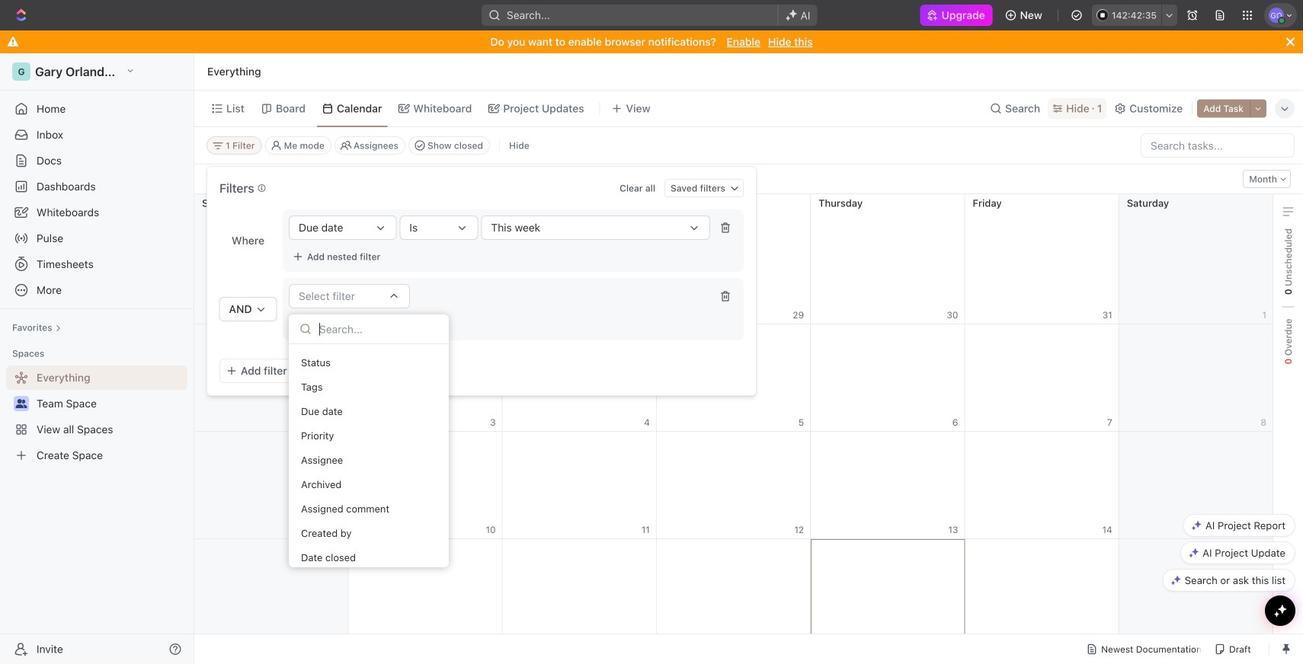 Task type: locate. For each thing, give the bounding box(es) containing it.
row
[[194, 194, 1274, 325], [194, 325, 1274, 432], [194, 432, 1274, 540], [194, 540, 1274, 647]]

grid
[[194, 194, 1274, 647]]

1 row from the top
[[194, 194, 1274, 325]]

tree
[[6, 366, 188, 468]]



Task type: describe. For each thing, give the bounding box(es) containing it.
sidebar navigation
[[0, 53, 194, 665]]

2 row from the top
[[194, 325, 1274, 432]]

Search tasks... text field
[[1142, 134, 1295, 157]]

Search... text field
[[319, 318, 438, 341]]

4 row from the top
[[194, 540, 1274, 647]]

3 row from the top
[[194, 432, 1274, 540]]

tree inside sidebar navigation
[[6, 366, 188, 468]]



Task type: vqa. For each thing, say whether or not it's contained in the screenshot.
user group icon
no



